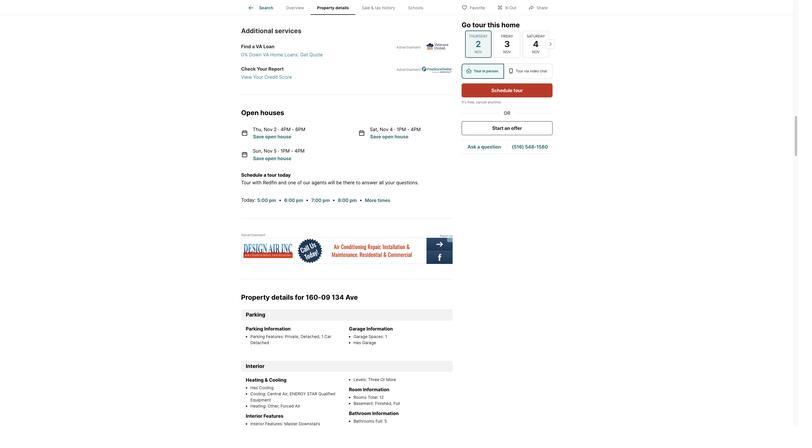 Task type: describe. For each thing, give the bounding box(es) containing it.
5 inside sun, nov 5 · 1pm - 4pm save open house
[[274, 148, 277, 154]]

score
[[279, 74, 292, 80]]

private, detached, 1 car detached
[[251, 334, 332, 345]]

3
[[505, 39, 510, 49]]

interior features interior features: master downstairs
[[246, 413, 320, 426]]

basement:
[[354, 401, 374, 406]]

0 vertical spatial features:
[[266, 334, 284, 339]]

x-out button
[[493, 1, 522, 13]]

5:00 pm button
[[257, 197, 277, 204]]

all
[[379, 180, 384, 185]]

times
[[378, 198, 391, 203]]

a for va
[[252, 44, 255, 49]]

detached
[[251, 340, 269, 345]]

parking for parking features:
[[251, 334, 265, 339]]

view your credit score link
[[241, 73, 456, 80]]

overview
[[286, 5, 304, 10]]

forced
[[281, 404, 294, 409]]

tour for tour in person
[[474, 69, 482, 73]]

information for room
[[363, 387, 390, 393]]

today
[[278, 172, 291, 178]]

tour via video chat
[[516, 69, 548, 73]]

tour via video chat option
[[504, 64, 553, 79]]

tax
[[375, 5, 381, 10]]

1 horizontal spatial more
[[386, 377, 396, 382]]

central
[[267, 391, 281, 396]]

house for 4
[[395, 134, 409, 140]]

finished,
[[375, 401, 393, 406]]

thursday
[[469, 34, 488, 38]]

0 vertical spatial garage
[[349, 326, 366, 332]]

other,
[[268, 404, 280, 409]]

schedule tour
[[492, 88, 523, 93]]

tour in person option
[[462, 64, 504, 79]]

parking information
[[246, 326, 291, 332]]

0 vertical spatial cooling
[[269, 377, 287, 383]]

three
[[368, 377, 380, 382]]

(516) 548-1560 link
[[512, 144, 548, 150]]

- for sat, nov 4 · 1pm - 4pm save open house
[[408, 126, 410, 132]]

2 vertical spatial garage
[[362, 340, 376, 345]]

additional services
[[241, 27, 302, 35]]

property for property details for 160-09 134 ave
[[241, 293, 270, 302]]

full
[[394, 401, 400, 406]]

air
[[295, 404, 300, 409]]

open for 4
[[382, 134, 394, 140]]

& for tax
[[371, 5, 374, 10]]

answer
[[362, 180, 378, 185]]

a for question
[[478, 144, 480, 150]]

heating:
[[251, 404, 267, 409]]

schools
[[408, 5, 424, 10]]

2 vertical spatial interior
[[251, 421, 264, 426]]

1 pm from the left
[[269, 198, 276, 203]]

list box containing tour in person
[[462, 64, 553, 79]]

report inside button
[[440, 234, 449, 238]]

features
[[264, 413, 284, 419]]

save for sun,
[[253, 155, 264, 161]]

has inside garage information garage spaces: 1 has garage
[[354, 340, 361, 345]]

more inside today: 5:00 pm • 6:00 pm • 7:00 pm • 8:00 pm • more times
[[365, 198, 377, 203]]

a for tour
[[264, 172, 266, 178]]

bathroom information bathrooms full: 5
[[349, 411, 399, 424]]

(516)
[[512, 144, 524, 150]]

ad
[[450, 234, 453, 238]]

3 • from the left
[[333, 197, 335, 203]]

sat, nov 4 · 1pm - 4pm save open house
[[370, 126, 421, 140]]

find
[[241, 44, 251, 49]]

property details tab
[[311, 1, 356, 15]]

check your report view your credit score
[[241, 66, 292, 80]]

548-
[[525, 144, 537, 150]]

anytime
[[488, 100, 501, 104]]

134
[[332, 293, 344, 302]]

4pm for sun, nov 5 · 1pm - 4pm save open house
[[295, 148, 305, 154]]

go
[[462, 21, 471, 29]]

it's
[[462, 100, 467, 104]]

1 vertical spatial your
[[253, 74, 263, 80]]

out
[[510, 5, 517, 10]]

property for property details
[[317, 5, 335, 10]]

schedule for schedule tour
[[492, 88, 513, 93]]

advertisement for check your report view your credit score
[[397, 67, 421, 72]]

get
[[300, 52, 308, 57]]

6:00 pm button
[[284, 197, 304, 204]]

1 vertical spatial cooling
[[259, 385, 274, 390]]

2 inside the thu, nov 2 · 4pm - 6pm save open house
[[274, 126, 277, 132]]

downstairs
[[299, 421, 320, 426]]

person
[[487, 69, 499, 73]]

tour for tour via video chat
[[516, 69, 524, 73]]

this
[[488, 21, 500, 29]]

levels:
[[354, 377, 367, 382]]

house for 2
[[278, 134, 292, 140]]

5:00
[[257, 198, 268, 203]]

schedule for schedule a tour today tour with redfin and one of our agents will be there to answer all your questions.
[[241, 172, 263, 178]]

private,
[[285, 334, 300, 339]]

search
[[259, 5, 273, 10]]

view
[[241, 74, 252, 80]]

heating: other, forced air
[[251, 404, 300, 409]]

central air, energy star qualified equipment
[[251, 391, 336, 402]]

room information rooms total: 12 basement: finished, full
[[349, 387, 400, 406]]

question
[[481, 144, 501, 150]]

share button
[[524, 1, 553, 13]]

· for 5
[[278, 148, 279, 154]]

information for garage
[[367, 326, 393, 332]]

friday 3 nov
[[501, 34, 513, 54]]

open houses
[[241, 109, 284, 117]]

thu, nov 2 · 4pm - 6pm save open house
[[253, 126, 306, 140]]

2 • from the left
[[306, 197, 309, 203]]

3 pm from the left
[[323, 198, 330, 203]]

friday
[[501, 34, 513, 38]]

be
[[336, 180, 342, 185]]

an
[[505, 125, 510, 131]]

schedule tour button
[[462, 83, 553, 97]]

services
[[275, 27, 302, 35]]

- for sun, nov 5 · 1pm - 4pm save open house
[[291, 148, 293, 154]]

7:00
[[312, 198, 322, 203]]

interior for interior features interior features: master downstairs
[[246, 413, 263, 419]]

schools tab
[[402, 1, 430, 15]]

more times link
[[365, 198, 391, 203]]

4 inside sat, nov 4 · 1pm - 4pm save open house
[[390, 126, 393, 132]]

tour in person
[[474, 69, 499, 73]]

offer
[[511, 125, 522, 131]]

tour inside the schedule a tour today tour with redfin and one of our agents will be there to answer all your questions.
[[241, 180, 251, 185]]

· for 2
[[278, 126, 279, 132]]

share
[[537, 5, 548, 10]]

total:
[[368, 395, 379, 400]]

schedule a tour today tour with redfin and one of our agents will be there to answer all your questions.
[[241, 172, 419, 185]]

qualified
[[319, 391, 336, 396]]

tour for go
[[473, 21, 486, 29]]

information for parking
[[264, 326, 291, 332]]



Task type: vqa. For each thing, say whether or not it's contained in the screenshot.
SEARCH FIELD
no



Task type: locate. For each thing, give the bounding box(es) containing it.
parking features:
[[251, 334, 285, 339]]

information up parking features:
[[264, 326, 291, 332]]

4pm
[[281, 126, 291, 132], [411, 126, 421, 132], [295, 148, 305, 154]]

tab list
[[241, 0, 435, 15]]

schedule inside button
[[492, 88, 513, 93]]

0 vertical spatial 1pm
[[397, 126, 406, 132]]

nov inside the thu, nov 2 · 4pm - 6pm save open house
[[264, 126, 273, 132]]

1pm
[[397, 126, 406, 132], [281, 148, 290, 154]]

va up down
[[256, 44, 263, 49]]

your right view
[[253, 74, 263, 80]]

2 horizontal spatial a
[[478, 144, 480, 150]]

garage
[[349, 326, 366, 332], [354, 334, 368, 339], [362, 340, 376, 345]]

cooling
[[269, 377, 287, 383], [259, 385, 274, 390]]

features: down parking information
[[266, 334, 284, 339]]

a right find
[[252, 44, 255, 49]]

nov inside friday 3 nov
[[504, 50, 511, 54]]

0 vertical spatial 2
[[476, 39, 481, 49]]

1 horizontal spatial 2
[[476, 39, 481, 49]]

• left 7:00
[[306, 197, 309, 203]]

va down the loan
[[263, 52, 269, 57]]

1 vertical spatial 2
[[274, 126, 277, 132]]

our
[[303, 180, 311, 185]]

1 horizontal spatial 1
[[385, 334, 387, 339]]

report left ad
[[440, 234, 449, 238]]

details for property details
[[336, 5, 349, 10]]

nov inside saturday 4 nov
[[533, 50, 540, 54]]

save open house button for 2
[[253, 133, 292, 140]]

save open house button down thu,
[[253, 133, 292, 140]]

tour inside the schedule a tour today tour with redfin and one of our agents will be there to answer all your questions.
[[268, 172, 277, 178]]

1 horizontal spatial a
[[264, 172, 266, 178]]

1 horizontal spatial 4pm
[[295, 148, 305, 154]]

1 horizontal spatial va
[[263, 52, 269, 57]]

details inside tab
[[336, 5, 349, 10]]

open inside the thu, nov 2 · 4pm - 6pm save open house
[[265, 134, 277, 140]]

1 vertical spatial has
[[251, 385, 258, 390]]

nov right thu,
[[264, 126, 273, 132]]

1 horizontal spatial &
[[371, 5, 374, 10]]

open for 2
[[265, 134, 277, 140]]

thu,
[[253, 126, 263, 132]]

0 vertical spatial has
[[354, 340, 361, 345]]

tour for schedule
[[514, 88, 523, 93]]

favorite button
[[457, 1, 490, 13]]

1560
[[537, 144, 548, 150]]

a inside the schedule a tour today tour with redfin and one of our agents will be there to answer all your questions.
[[264, 172, 266, 178]]

0 vertical spatial details
[[336, 5, 349, 10]]

• left 8:00 in the top of the page
[[333, 197, 335, 203]]

save down sat,
[[370, 134, 381, 140]]

interior
[[246, 363, 265, 369], [246, 413, 263, 419], [251, 421, 264, 426]]

tour left with
[[241, 180, 251, 185]]

2 vertical spatial parking
[[251, 334, 265, 339]]

house inside sun, nov 5 · 1pm - 4pm save open house
[[278, 155, 292, 161]]

cooling:
[[251, 391, 267, 396]]

1 vertical spatial property
[[241, 293, 270, 302]]

overview tab
[[280, 1, 311, 15]]

cooling up central
[[269, 377, 287, 383]]

ask
[[468, 144, 477, 150]]

save for sat,
[[370, 134, 381, 140]]

information for bathroom
[[373, 411, 399, 416]]

2
[[476, 39, 481, 49], [274, 126, 277, 132]]

0 vertical spatial more
[[365, 198, 377, 203]]

information inside the 'room information rooms total: 12 basement: finished, full'
[[363, 387, 390, 393]]

and
[[278, 180, 287, 185]]

1 horizontal spatial 5
[[385, 419, 387, 424]]

loans:
[[285, 52, 299, 57]]

nov right sat,
[[380, 126, 389, 132]]

1pm right sat,
[[397, 126, 406, 132]]

or
[[381, 377, 385, 382]]

4pm inside sun, nov 5 · 1pm - 4pm save open house
[[295, 148, 305, 154]]

tour up thursday
[[473, 21, 486, 29]]

1 inside private, detached, 1 car detached
[[322, 334, 324, 339]]

saturday 4 nov
[[527, 34, 545, 54]]

property details for 160-09 134 ave
[[241, 293, 358, 302]]

car
[[325, 334, 332, 339]]

1 left car
[[322, 334, 324, 339]]

features: down features
[[265, 421, 283, 426]]

information inside garage information garage spaces: 1 has garage
[[367, 326, 393, 332]]

levels: three or more
[[354, 377, 396, 382]]

4 right sat,
[[390, 126, 393, 132]]

property inside property details tab
[[317, 5, 335, 10]]

start an offer button
[[462, 121, 553, 135]]

1 vertical spatial features:
[[265, 421, 283, 426]]

schedule up with
[[241, 172, 263, 178]]

tour
[[474, 69, 482, 73], [516, 69, 524, 73], [241, 180, 251, 185]]

tour left in on the top of page
[[474, 69, 482, 73]]

&
[[371, 5, 374, 10], [265, 377, 268, 383]]

schedule inside the schedule a tour today tour with redfin and one of our agents will be there to answer all your questions.
[[241, 172, 263, 178]]

1 vertical spatial parking
[[246, 326, 263, 332]]

more right or at the left bottom of the page
[[386, 377, 396, 382]]

nov inside thursday 2 nov
[[475, 50, 482, 54]]

interior for interior
[[246, 363, 265, 369]]

4pm for sat, nov 4 · 1pm - 4pm save open house
[[411, 126, 421, 132]]

one
[[288, 180, 296, 185]]

1 horizontal spatial property
[[317, 5, 335, 10]]

free,
[[468, 100, 475, 104]]

- for thu, nov 2 · 4pm - 6pm save open house
[[292, 126, 294, 132]]

information up full:
[[373, 411, 399, 416]]

pm right 5:00
[[269, 198, 276, 203]]

save
[[253, 134, 264, 140], [370, 134, 381, 140], [253, 155, 264, 161]]

1 vertical spatial garage
[[354, 334, 368, 339]]

nov inside sun, nov 5 · 1pm - 4pm save open house
[[264, 148, 273, 154]]

1 horizontal spatial 4
[[533, 39, 539, 49]]

bathroom
[[349, 411, 371, 416]]

sale & tax history tab
[[356, 1, 402, 15]]

- inside sun, nov 5 · 1pm - 4pm save open house
[[291, 148, 293, 154]]

a up redfin
[[264, 172, 266, 178]]

2 inside thursday 2 nov
[[476, 39, 481, 49]]

energy
[[290, 391, 306, 396]]

house for 5
[[278, 155, 292, 161]]

& for cooling
[[265, 377, 268, 383]]

1 right spaces:
[[385, 334, 387, 339]]

sat,
[[370, 126, 379, 132]]

& inside heating & cooling has cooling
[[265, 377, 268, 383]]

details left the sale
[[336, 5, 349, 10]]

0 horizontal spatial a
[[252, 44, 255, 49]]

parking for parking
[[246, 312, 265, 318]]

chat
[[540, 69, 548, 73]]

has inside heating & cooling has cooling
[[251, 385, 258, 390]]

pm right 7:00
[[323, 198, 330, 203]]

1pm inside sat, nov 4 · 1pm - 4pm save open house
[[397, 126, 406, 132]]

report ad button
[[440, 234, 453, 239]]

information up total:
[[363, 387, 390, 393]]

save open house button down sat,
[[370, 133, 409, 140]]

• left 6:00
[[279, 197, 282, 203]]

tour inside button
[[514, 88, 523, 93]]

1 horizontal spatial tour
[[474, 69, 482, 73]]

ad region
[[241, 238, 453, 264]]

house inside the thu, nov 2 · 4pm - 6pm save open house
[[278, 134, 292, 140]]

2 1 from the left
[[385, 334, 387, 339]]

4 down saturday
[[533, 39, 539, 49]]

save for thu,
[[253, 134, 264, 140]]

0 vertical spatial parking
[[246, 312, 265, 318]]

0 horizontal spatial 1
[[322, 334, 324, 339]]

1 vertical spatial report
[[440, 234, 449, 238]]

via
[[525, 69, 529, 73]]

0 vertical spatial report
[[269, 66, 284, 72]]

•
[[279, 197, 282, 203], [306, 197, 309, 203], [333, 197, 335, 203], [360, 197, 362, 203]]

0 horizontal spatial &
[[265, 377, 268, 383]]

09
[[321, 293, 330, 302]]

thursday 2 nov
[[469, 34, 488, 54]]

0% down va home loans: get quote link
[[241, 51, 456, 58]]

of
[[298, 180, 302, 185]]

0 horizontal spatial details
[[272, 293, 294, 302]]

· down houses at the top left of page
[[278, 126, 279, 132]]

0 vertical spatial 5
[[274, 148, 277, 154]]

quote
[[310, 52, 323, 57]]

save down thu,
[[253, 134, 264, 140]]

0 horizontal spatial report
[[269, 66, 284, 72]]

pm right 6:00
[[296, 198, 303, 203]]

room
[[349, 387, 362, 393]]

to
[[356, 180, 361, 185]]

spaces:
[[369, 334, 384, 339]]

agents
[[312, 180, 327, 185]]

report
[[269, 66, 284, 72], [440, 234, 449, 238]]

1 vertical spatial details
[[272, 293, 294, 302]]

1 • from the left
[[279, 197, 282, 203]]

1pm inside sun, nov 5 · 1pm - 4pm save open house
[[281, 148, 290, 154]]

nov down thursday
[[475, 50, 482, 54]]

tour up redfin
[[268, 172, 277, 178]]

1 horizontal spatial report
[[440, 234, 449, 238]]

cooling up cooling:
[[259, 385, 274, 390]]

1 vertical spatial more
[[386, 377, 396, 382]]

2 vertical spatial a
[[264, 172, 266, 178]]

save open house button down sun,
[[253, 155, 292, 162]]

0 vertical spatial 4
[[533, 39, 539, 49]]

start
[[493, 125, 504, 131]]

8:00
[[338, 198, 349, 203]]

garage information garage spaces: 1 has garage
[[349, 326, 393, 345]]

· inside sat, nov 4 · 1pm - 4pm save open house
[[394, 126, 396, 132]]

will
[[328, 180, 335, 185]]

0 horizontal spatial va
[[256, 44, 263, 49]]

0 horizontal spatial more
[[365, 198, 377, 203]]

report ad
[[440, 234, 453, 238]]

1 horizontal spatial details
[[336, 5, 349, 10]]

equipment
[[251, 397, 271, 402]]

4
[[533, 39, 539, 49], [390, 126, 393, 132]]

0 horizontal spatial 5
[[274, 148, 277, 154]]

more left times
[[365, 198, 377, 203]]

there
[[343, 180, 355, 185]]

2 horizontal spatial tour
[[516, 69, 524, 73]]

0 horizontal spatial tour
[[241, 180, 251, 185]]

save open house button for 4
[[370, 133, 409, 140]]

loan
[[264, 44, 275, 49]]

details left for
[[272, 293, 294, 302]]

- inside sat, nov 4 · 1pm - 4pm save open house
[[408, 126, 410, 132]]

credit
[[265, 74, 278, 80]]

0 horizontal spatial schedule
[[241, 172, 263, 178]]

1pm down the thu, nov 2 · 4pm - 6pm save open house
[[281, 148, 290, 154]]

1 vertical spatial 1pm
[[281, 148, 290, 154]]

open inside sat, nov 4 · 1pm - 4pm save open house
[[382, 134, 394, 140]]

1 vertical spatial 5
[[385, 419, 387, 424]]

tour down tour via video chat option at the right top
[[514, 88, 523, 93]]

0 horizontal spatial has
[[251, 385, 258, 390]]

0 vertical spatial a
[[252, 44, 255, 49]]

4 inside saturday 4 nov
[[533, 39, 539, 49]]

sun,
[[253, 148, 263, 154]]

open inside sun, nov 5 · 1pm - 4pm save open house
[[265, 155, 277, 161]]

1 vertical spatial 4
[[390, 126, 393, 132]]

1 inside garage information garage spaces: 1 has garage
[[385, 334, 387, 339]]

nov down 3
[[504, 50, 511, 54]]

save inside sat, nov 4 · 1pm - 4pm save open house
[[370, 134, 381, 140]]

- inside the thu, nov 2 · 4pm - 6pm save open house
[[292, 126, 294, 132]]

advertisement for find a va loan 0% down va home loans: get quote
[[397, 45, 421, 49]]

save inside sun, nov 5 · 1pm - 4pm save open house
[[253, 155, 264, 161]]

open for 5
[[265, 155, 277, 161]]

1 horizontal spatial has
[[354, 340, 361, 345]]

& right heating
[[265, 377, 268, 383]]

tour left via on the top right of the page
[[516, 69, 524, 73]]

nov right sun,
[[264, 148, 273, 154]]

nov inside sat, nov 4 · 1pm - 4pm save open house
[[380, 126, 389, 132]]

questions.
[[396, 180, 419, 185]]

& inside tab
[[371, 5, 374, 10]]

· right sat,
[[394, 126, 396, 132]]

· inside the thu, nov 2 · 4pm - 6pm save open house
[[278, 126, 279, 132]]

1 vertical spatial va
[[263, 52, 269, 57]]

your
[[385, 180, 395, 185]]

cancel
[[476, 100, 487, 104]]

1 vertical spatial tour
[[514, 88, 523, 93]]

4 • from the left
[[360, 197, 362, 203]]

tab list containing search
[[241, 0, 435, 15]]

next image
[[546, 40, 555, 49]]

2 down houses at the top left of page
[[274, 126, 277, 132]]

redfin
[[263, 180, 277, 185]]

· down the thu, nov 2 · 4pm - 6pm save open house
[[278, 148, 279, 154]]

• right the 8:00 pm button
[[360, 197, 362, 203]]

schedule up anytime
[[492, 88, 513, 93]]

2 horizontal spatial 4pm
[[411, 126, 421, 132]]

details for property details for 160-09 134 ave
[[272, 293, 294, 302]]

list box
[[462, 64, 553, 79]]

2 vertical spatial tour
[[268, 172, 277, 178]]

a inside find a va loan 0% down va home loans: get quote
[[252, 44, 255, 49]]

6:00
[[284, 198, 295, 203]]

parking for parking information
[[246, 326, 263, 332]]

160-
[[306, 293, 321, 302]]

1 horizontal spatial 1pm
[[397, 126, 406, 132]]

5 inside bathroom information bathrooms full: 5
[[385, 419, 387, 424]]

today: 5:00 pm • 6:00 pm • 7:00 pm • 8:00 pm • more times
[[241, 197, 391, 203]]

ave
[[346, 293, 358, 302]]

0 vertical spatial property
[[317, 5, 335, 10]]

4 pm from the left
[[350, 198, 357, 203]]

report up credit
[[269, 66, 284, 72]]

5 right sun,
[[274, 148, 277, 154]]

& left tax
[[371, 5, 374, 10]]

detached,
[[301, 334, 321, 339]]

your up credit
[[257, 66, 268, 72]]

-
[[292, 126, 294, 132], [408, 126, 410, 132], [291, 148, 293, 154]]

features: inside interior features interior features: master downstairs
[[265, 421, 283, 426]]

information
[[264, 326, 291, 332], [367, 326, 393, 332], [363, 387, 390, 393], [373, 411, 399, 416]]

home
[[270, 52, 283, 57]]

open
[[241, 109, 259, 117]]

1 horizontal spatial tour
[[473, 21, 486, 29]]

0 vertical spatial your
[[257, 66, 268, 72]]

report inside the check your report view your credit score
[[269, 66, 284, 72]]

1 vertical spatial advertisement
[[397, 67, 421, 72]]

save down sun,
[[253, 155, 264, 161]]

nov down saturday
[[533, 50, 540, 54]]

0 horizontal spatial 4pm
[[281, 126, 291, 132]]

sun, nov 5 · 1pm - 4pm save open house
[[253, 148, 305, 161]]

find a va loan 0% down va home loans: get quote
[[241, 44, 323, 57]]

information inside bathroom information bathrooms full: 5
[[373, 411, 399, 416]]

nov
[[475, 50, 482, 54], [504, 50, 511, 54], [533, 50, 540, 54], [264, 126, 273, 132], [380, 126, 389, 132], [264, 148, 273, 154]]

save inside the thu, nov 2 · 4pm - 6pm save open house
[[253, 134, 264, 140]]

sale
[[362, 5, 370, 10]]

0 vertical spatial &
[[371, 5, 374, 10]]

0 horizontal spatial 1pm
[[281, 148, 290, 154]]

2 pm from the left
[[296, 198, 303, 203]]

· inside sun, nov 5 · 1pm - 4pm save open house
[[278, 148, 279, 154]]

0 horizontal spatial property
[[241, 293, 270, 302]]

ask a question link
[[468, 144, 501, 150]]

None button
[[465, 30, 492, 58], [494, 31, 521, 58], [523, 31, 549, 58], [465, 30, 492, 58], [494, 31, 521, 58], [523, 31, 549, 58]]

· for 4
[[394, 126, 396, 132]]

information up spaces:
[[367, 326, 393, 332]]

1pm for 4
[[397, 126, 406, 132]]

2 down thursday
[[476, 39, 481, 49]]

0 vertical spatial tour
[[473, 21, 486, 29]]

save open house button for 5
[[253, 155, 292, 162]]

1 vertical spatial interior
[[246, 413, 263, 419]]

property
[[317, 5, 335, 10], [241, 293, 270, 302]]

2 vertical spatial advertisement
[[241, 233, 265, 237]]

0 horizontal spatial tour
[[268, 172, 277, 178]]

12
[[380, 395, 384, 400]]

ask a question
[[468, 144, 501, 150]]

has
[[354, 340, 361, 345], [251, 385, 258, 390]]

houses
[[260, 109, 284, 117]]

0 vertical spatial schedule
[[492, 88, 513, 93]]

sale & tax history
[[362, 5, 396, 10]]

1pm for 5
[[281, 148, 290, 154]]

0 vertical spatial interior
[[246, 363, 265, 369]]

0 vertical spatial va
[[256, 44, 263, 49]]

pm right 8:00 in the top of the page
[[350, 198, 357, 203]]

2 horizontal spatial tour
[[514, 88, 523, 93]]

1 1 from the left
[[322, 334, 324, 339]]

a right ask
[[478, 144, 480, 150]]

house inside sat, nov 4 · 1pm - 4pm save open house
[[395, 134, 409, 140]]

0 horizontal spatial 2
[[274, 126, 277, 132]]

1 vertical spatial schedule
[[241, 172, 263, 178]]

5 right full:
[[385, 419, 387, 424]]

4pm inside the thu, nov 2 · 4pm - 6pm save open house
[[281, 126, 291, 132]]

x-out
[[506, 5, 517, 10]]

0 horizontal spatial 4
[[390, 126, 393, 132]]

0 vertical spatial advertisement
[[397, 45, 421, 49]]

1 vertical spatial &
[[265, 377, 268, 383]]

4pm inside sat, nov 4 · 1pm - 4pm save open house
[[411, 126, 421, 132]]

1 horizontal spatial schedule
[[492, 88, 513, 93]]

1 vertical spatial a
[[478, 144, 480, 150]]



